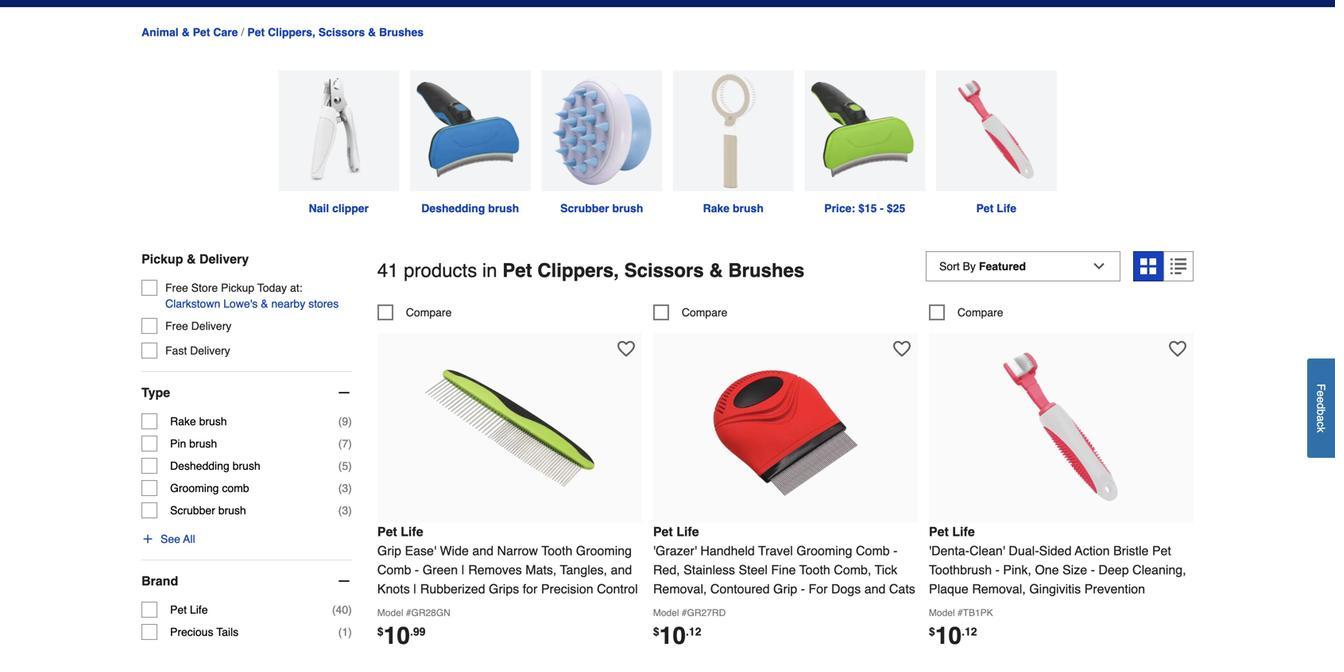 Task type: vqa. For each thing, say whether or not it's contained in the screenshot.
Towing
no



Task type: describe. For each thing, give the bounding box(es) containing it.
.99
[[410, 625, 426, 638]]

pink,
[[1003, 562, 1032, 577]]

( 5 )
[[338, 460, 352, 472]]

comb
[[222, 482, 249, 495]]

model for 'grazer' handheld travel grooming comb - red, stainless steel fine tooth comb, tick removal, contoured grip - for dogs and cats
[[653, 607, 679, 618]]

pet up cleaning,
[[1153, 543, 1172, 558]]

- right size
[[1091, 562, 1095, 577]]

narrow
[[497, 543, 538, 558]]

( 40 )
[[332, 603, 352, 616]]

deshedding brush link
[[405, 70, 536, 216]]

clarkstown lowe's & nearby stores
[[165, 297, 339, 310]]

10 for first actual price $10.12 element from right
[[935, 622, 962, 649]]

0 horizontal spatial and
[[472, 543, 494, 558]]

dual-
[[1009, 543, 1039, 558]]

- left the pink,
[[996, 562, 1000, 577]]

wide
[[440, 543, 469, 558]]

comb,
[[834, 562, 872, 577]]

action
[[1075, 543, 1110, 558]]

type
[[141, 385, 170, 400]]

d
[[1315, 403, 1328, 409]]

( 3 ) for brush
[[338, 504, 352, 517]]

1 vertical spatial and
[[611, 562, 632, 577]]

cats
[[889, 581, 916, 596]]

clippers, inside animal & pet care / pet clippers, scissors & brushes
[[268, 26, 315, 38]]

pin brush
[[170, 437, 217, 450]]

size
[[1063, 562, 1088, 577]]

for
[[809, 581, 828, 596]]

( 9 )
[[338, 415, 352, 428]]

life inside pet life link
[[997, 202, 1017, 215]]

9
[[342, 415, 348, 428]]

'denta-
[[929, 543, 970, 558]]

products
[[404, 260, 477, 281]]

- inside pet life grip ease' wide and narrow tooth grooming comb - green | removes mats, tangles, and knots | rubberized grips for precision control
[[415, 562, 419, 577]]

c
[[1315, 421, 1328, 427]]

5
[[342, 460, 348, 472]]

brush down the comb at the bottom left of the page
[[218, 504, 246, 517]]

& inside button
[[261, 297, 268, 310]]

/
[[241, 26, 244, 39]]

1 horizontal spatial |
[[462, 562, 465, 577]]

0 horizontal spatial scrubber
[[170, 504, 215, 517]]

brush inside the deshedding brush link
[[488, 202, 519, 215]]

pet clippers, scissors & brushes link
[[247, 26, 424, 38]]

minus image
[[336, 385, 352, 401]]

pet life  grip ease' wide and narrow tooth grooming comb - green | removes mats, tangles, and knots | rubberized grips for precision control image
[[422, 341, 597, 516]]

pin
[[170, 437, 186, 450]]

care
[[213, 26, 238, 38]]

0 horizontal spatial |
[[413, 581, 417, 596]]

see all
[[161, 533, 195, 545]]

7
[[342, 437, 348, 450]]

compare for '5013083307' element
[[682, 306, 728, 319]]

for
[[523, 581, 538, 596]]

( for pet life
[[332, 603, 336, 616]]

0 horizontal spatial deshedding
[[170, 460, 230, 472]]

( for grooming comb
[[338, 482, 342, 495]]

nail clipper
[[309, 202, 369, 215]]

precious tails
[[170, 626, 239, 638]]

5013082457 element
[[377, 304, 452, 320]]

free delivery
[[165, 320, 232, 332]]

nail
[[309, 202, 329, 215]]

bristle
[[1114, 543, 1149, 558]]

grip inside pet life grip ease' wide and narrow tooth grooming comb - green | removes mats, tangles, and knots | rubberized grips for precision control
[[377, 543, 401, 558]]

deep
[[1099, 562, 1129, 577]]

grip inside pet life 'grazer' handheld travel grooming comb - red, stainless steel fine tooth comb, tick removal, contoured grip - for dogs and cats
[[774, 581, 798, 596]]

1 horizontal spatial brushes
[[728, 260, 805, 281]]

pet clippers, scissors & brushes type scrubber brush image
[[542, 70, 662, 191]]

list view image
[[1171, 258, 1187, 274]]

a
[[1315, 415, 1328, 421]]

0 vertical spatial deshedding brush
[[422, 202, 519, 215]]

pet up 'denta-
[[929, 524, 949, 539]]

0 vertical spatial delivery
[[199, 252, 249, 266]]

3 $ from the left
[[929, 625, 935, 638]]

brush right pin
[[189, 437, 217, 450]]

1 horizontal spatial scrubber brush
[[561, 202, 643, 215]]

stainless
[[684, 562, 735, 577]]

41
[[377, 260, 399, 281]]

1 horizontal spatial rake brush
[[703, 202, 764, 215]]

life for grip ease' wide and narrow tooth grooming comb - green | removes mats, tangles, and knots | rubberized grips for precision control
[[401, 524, 423, 539]]

life up precious tails
[[190, 603, 208, 616]]

all
[[183, 533, 195, 545]]

price: $15 - $25 link
[[799, 70, 931, 216]]

0 horizontal spatial grooming
[[170, 482, 219, 495]]

pet life link
[[931, 70, 1062, 216]]

ease'
[[405, 543, 436, 558]]

( for scrubber brush
[[338, 504, 342, 517]]

tooth inside pet life grip ease' wide and narrow tooth grooming comb - green | removes mats, tangles, and knots | rubberized grips for precision control
[[542, 543, 573, 558]]

( 3 ) for comb
[[338, 482, 352, 495]]

5013083307 element
[[653, 304, 728, 320]]

2 heart outline image from the left
[[1169, 340, 1187, 358]]

sided
[[1039, 543, 1072, 558]]

precision
[[541, 581, 594, 596]]

fast delivery
[[165, 344, 230, 357]]

see
[[161, 533, 180, 545]]

$ 10 .12 for first actual price $10.12 element from right
[[929, 622, 977, 649]]

control
[[597, 581, 638, 596]]

life for 'grazer' handheld travel grooming comb - red, stainless steel fine tooth comb, tick removal, contoured grip - for dogs and cats
[[677, 524, 699, 539]]

removal, inside pet life 'denta-clean' dual-sided action bristle pet toothbrush - pink, one size - deep cleaning, plaque removal, gingivitis prevention
[[972, 581, 1026, 596]]

0 horizontal spatial rake brush
[[170, 415, 227, 428]]

pet clippers, scissors & brushes brand pet life image
[[936, 70, 1057, 191]]

price:
[[825, 202, 855, 215]]

green
[[423, 562, 458, 577]]

model for 'denta-clean' dual-sided action bristle pet toothbrush - pink, one size - deep cleaning, plaque removal, gingivitis prevention
[[929, 607, 955, 618]]

b
[[1315, 409, 1328, 415]]

2 $ from the left
[[653, 625, 660, 638]]

grid view image
[[1141, 258, 1157, 274]]

mats,
[[526, 562, 557, 577]]

$ 10 .12 for 2nd actual price $10.12 element from right
[[653, 622, 702, 649]]

toothbrush
[[929, 562, 992, 577]]

0 vertical spatial scrubber
[[561, 202, 609, 215]]

clarkstown lowe's & nearby stores button
[[165, 296, 339, 312]]

scrubber brush link
[[536, 70, 668, 216]]

model # tb1pk
[[929, 607, 993, 618]]

animal & pet care link
[[141, 26, 238, 38]]

) for scrubber brush
[[348, 504, 352, 517]]

fast
[[165, 344, 187, 357]]

steel
[[739, 562, 768, 577]]

fine
[[771, 562, 796, 577]]

pet life grip ease' wide and narrow tooth grooming comb - green | removes mats, tangles, and knots | rubberized grips for precision control
[[377, 524, 638, 596]]

( for rake brush
[[338, 415, 342, 428]]

- up tick
[[894, 543, 898, 558]]

pet clippers, scissors & brushes type deshedding brush image
[[410, 70, 531, 191]]

clarkstown
[[165, 297, 220, 310]]

grooming inside pet life 'grazer' handheld travel grooming comb - red, stainless steel fine tooth comb, tick removal, contoured grip - for dogs and cats
[[797, 543, 853, 558]]

clean'
[[970, 543, 1005, 558]]

model # gr28gn
[[377, 607, 451, 618]]

dogs
[[831, 581, 861, 596]]

price: $15 - $25
[[825, 202, 906, 215]]

1 horizontal spatial clippers,
[[538, 260, 619, 281]]

f e e d b a c k button
[[1308, 358, 1335, 458]]

gr27rd
[[687, 607, 726, 618]]

3 for grooming comb
[[342, 482, 348, 495]]

at:
[[290, 281, 302, 294]]

model for grip ease' wide and narrow tooth grooming comb - green | removes mats, tangles, and knots | rubberized grips for precision control
[[377, 607, 403, 618]]

pet life 'grazer' handheld travel grooming comb - red, stainless steel fine tooth comb, tick removal, contoured grip - for dogs and cats
[[653, 524, 916, 596]]

model # gr27rd
[[653, 607, 726, 618]]

pet left care
[[193, 26, 210, 38]]

) for rake brush
[[348, 415, 352, 428]]

brushes inside animal & pet care / pet clippers, scissors & brushes
[[379, 26, 424, 38]]

) for precious tails
[[348, 626, 352, 638]]



Task type: locate. For each thing, give the bounding box(es) containing it.
3 model from the left
[[929, 607, 955, 618]]

1 actual price $10.12 element from the left
[[653, 622, 702, 649]]

( 7 )
[[338, 437, 352, 450]]

1 $ from the left
[[377, 625, 384, 638]]

see all button
[[141, 531, 195, 547]]

grooming inside pet life grip ease' wide and narrow tooth grooming comb - green | removes mats, tangles, and knots | rubberized grips for precision control
[[576, 543, 632, 558]]

1 $ 10 .12 from the left
[[653, 622, 702, 649]]

1 ( 3 ) from the top
[[338, 482, 352, 495]]

1 free from the top
[[165, 281, 188, 294]]

free for free delivery
[[165, 320, 188, 332]]

1 vertical spatial scrubber
[[170, 504, 215, 517]]

1 vertical spatial rake
[[170, 415, 196, 428]]

0 vertical spatial |
[[462, 562, 465, 577]]

pickup
[[141, 252, 183, 266], [221, 281, 254, 294]]

1 e from the top
[[1315, 390, 1328, 397]]

pet down pet clippers, scissors & brushes brand pet life image
[[977, 202, 994, 215]]

0 horizontal spatial brushes
[[379, 26, 424, 38]]

2 vertical spatial delivery
[[190, 344, 230, 357]]

life down pet clippers, scissors & brushes brand pet life image
[[997, 202, 1017, 215]]

10 down model # gr28gn
[[384, 622, 410, 649]]

grip left ease'
[[377, 543, 401, 558]]

rake up pin
[[170, 415, 196, 428]]

comb
[[856, 543, 890, 558], [377, 562, 411, 577]]

and down tick
[[865, 581, 886, 596]]

10 down model # gr27rd
[[660, 622, 686, 649]]

# for pet life 'grazer' handheld travel grooming comb - red, stainless steel fine tooth comb, tick removal, contoured grip - for dogs and cats
[[682, 607, 687, 618]]

delivery up fast delivery
[[191, 320, 232, 332]]

10 for 2nd actual price $10.12 element from right
[[660, 622, 686, 649]]

2 $ 10 .12 from the left
[[929, 622, 977, 649]]

0 vertical spatial and
[[472, 543, 494, 558]]

pet right the / on the top of page
[[247, 26, 265, 38]]

heart outline image
[[618, 340, 635, 358]]

pet life  'grazer' handheld travel grooming comb - red, stainless steel fine tooth comb, tick removal, contoured grip - for dogs and cats image
[[698, 341, 873, 516]]

) for grooming comb
[[348, 482, 352, 495]]

2 compare from the left
[[682, 306, 728, 319]]

1 horizontal spatial 10
[[660, 622, 686, 649]]

precious
[[170, 626, 213, 638]]

pet clippers, scissors & brushes price $15 - $25 image
[[805, 70, 925, 191]]

0 vertical spatial 3
[[342, 482, 348, 495]]

tooth up mats, at bottom
[[542, 543, 573, 558]]

# down stainless
[[682, 607, 687, 618]]

pet inside pet life grip ease' wide and narrow tooth grooming comb - green | removes mats, tangles, and knots | rubberized grips for precision control
[[377, 524, 397, 539]]

1
[[342, 626, 348, 638]]

6 ) from the top
[[348, 603, 352, 616]]

0 horizontal spatial deshedding brush
[[170, 460, 260, 472]]

pet up 'grazer' on the bottom of page
[[653, 524, 673, 539]]

2 horizontal spatial $
[[929, 625, 935, 638]]

0 vertical spatial tooth
[[542, 543, 573, 558]]

0 horizontal spatial .12
[[686, 625, 702, 638]]

.12 for 2nd actual price $10.12 element from right
[[686, 625, 702, 638]]

3
[[342, 482, 348, 495], [342, 504, 348, 517]]

rubberized
[[420, 581, 485, 596]]

pet life 'denta-clean' dual-sided action bristle pet toothbrush - pink, one size - deep cleaning, plaque removal, gingivitis prevention
[[929, 524, 1187, 596]]

1 horizontal spatial removal,
[[972, 581, 1026, 596]]

0 horizontal spatial removal,
[[653, 581, 707, 596]]

1 vertical spatial pickup
[[221, 281, 254, 294]]

compare inside 5013084009 element
[[958, 306, 1004, 319]]

delivery for free delivery
[[191, 320, 232, 332]]

1 vertical spatial clippers,
[[538, 260, 619, 281]]

.12 down the model # tb1pk
[[962, 625, 977, 638]]

tangles,
[[560, 562, 607, 577]]

1 vertical spatial tooth
[[800, 562, 831, 577]]

3 for scrubber brush
[[342, 504, 348, 517]]

actual price $10.12 element
[[653, 622, 702, 649], [929, 622, 977, 649]]

1 removal, from the left
[[653, 581, 707, 596]]

1 horizontal spatial $
[[653, 625, 660, 638]]

1 horizontal spatial #
[[682, 607, 687, 618]]

1 horizontal spatial grip
[[774, 581, 798, 596]]

life up 'denta-
[[953, 524, 975, 539]]

deshedding up products
[[422, 202, 485, 215]]

actual price $10.12 element down the model # tb1pk
[[929, 622, 977, 649]]

# for pet life grip ease' wide and narrow tooth grooming comb - green | removes mats, tangles, and knots | rubberized grips for precision control
[[406, 607, 411, 618]]

0 horizontal spatial $ 10 .12
[[653, 622, 702, 649]]

'grazer'
[[653, 543, 697, 558]]

2 vertical spatial and
[[865, 581, 886, 596]]

in
[[482, 260, 497, 281]]

pet life up precious
[[170, 603, 208, 616]]

e up b
[[1315, 397, 1328, 403]]

1 vertical spatial scrubber brush
[[170, 504, 246, 517]]

1 10 from the left
[[384, 622, 410, 649]]

brush up in
[[488, 202, 519, 215]]

( for deshedding brush
[[338, 460, 342, 472]]

3 # from the left
[[958, 607, 963, 618]]

2 e from the top
[[1315, 397, 1328, 403]]

pet
[[193, 26, 210, 38], [247, 26, 265, 38], [977, 202, 994, 215], [503, 260, 532, 281], [377, 524, 397, 539], [653, 524, 673, 539], [929, 524, 949, 539], [1153, 543, 1172, 558], [170, 603, 187, 616]]

pet up precious
[[170, 603, 187, 616]]

1 horizontal spatial and
[[611, 562, 632, 577]]

heart outline image
[[893, 340, 911, 358], [1169, 340, 1187, 358]]

1 vertical spatial grip
[[774, 581, 798, 596]]

scrubber down grooming comb
[[170, 504, 215, 517]]

tooth up "for"
[[800, 562, 831, 577]]

rake
[[703, 202, 730, 215], [170, 415, 196, 428]]

1 vertical spatial comb
[[377, 562, 411, 577]]

removal, inside pet life 'grazer' handheld travel grooming comb - red, stainless steel fine tooth comb, tick removal, contoured grip - for dogs and cats
[[653, 581, 707, 596]]

1 horizontal spatial pickup
[[221, 281, 254, 294]]

pet right in
[[503, 260, 532, 281]]

grooming up comb,
[[797, 543, 853, 558]]

life for 'denta-clean' dual-sided action bristle pet toothbrush - pink, one size - deep cleaning, plaque removal, gingivitis prevention
[[953, 524, 975, 539]]

grooming up tangles,
[[576, 543, 632, 558]]

0 horizontal spatial pet life
[[170, 603, 208, 616]]

comb up knots
[[377, 562, 411, 577]]

1 vertical spatial delivery
[[191, 320, 232, 332]]

deshedding
[[422, 202, 485, 215], [170, 460, 230, 472]]

clipper
[[332, 202, 369, 215]]

and up control
[[611, 562, 632, 577]]

removal,
[[653, 581, 707, 596], [972, 581, 1026, 596]]

plus image
[[141, 533, 154, 545]]

0 vertical spatial rake brush
[[703, 202, 764, 215]]

1 horizontal spatial $ 10 .12
[[929, 622, 977, 649]]

0 horizontal spatial #
[[406, 607, 411, 618]]

brushes
[[379, 26, 424, 38], [728, 260, 805, 281]]

life inside pet life grip ease' wide and narrow tooth grooming comb - green | removes mats, tangles, and knots | rubberized grips for precision control
[[401, 524, 423, 539]]

actual price $10.99 element
[[377, 622, 426, 649]]

free for free store pickup today at:
[[165, 281, 188, 294]]

# down plaque
[[958, 607, 963, 618]]

1 horizontal spatial model
[[653, 607, 679, 618]]

grooming left the comb at the bottom left of the page
[[170, 482, 219, 495]]

nail clipper link
[[273, 70, 405, 216]]

tails
[[216, 626, 239, 638]]

10 down the model # tb1pk
[[935, 622, 962, 649]]

2 .12 from the left
[[962, 625, 977, 638]]

removal, down the pink,
[[972, 581, 1026, 596]]

removes
[[468, 562, 522, 577]]

1 .12 from the left
[[686, 625, 702, 638]]

prevention
[[1085, 581, 1146, 596]]

41 products in pet clippers, scissors & brushes
[[377, 260, 805, 281]]

2 model from the left
[[653, 607, 679, 618]]

3 compare from the left
[[958, 306, 1004, 319]]

1 horizontal spatial actual price $10.12 element
[[929, 622, 977, 649]]

0 vertical spatial comb
[[856, 543, 890, 558]]

model down plaque
[[929, 607, 955, 618]]

delivery down free delivery
[[190, 344, 230, 357]]

0 vertical spatial scrubber brush
[[561, 202, 643, 215]]

compare inside '5013083307' element
[[682, 306, 728, 319]]

life up 'grazer' on the bottom of page
[[677, 524, 699, 539]]

animal & pet care / pet clippers, scissors & brushes
[[141, 26, 424, 39]]

pickup up clarkstown
[[141, 252, 183, 266]]

0 vertical spatial scissors
[[319, 26, 365, 38]]

1 vertical spatial deshedding
[[170, 460, 230, 472]]

.12 for first actual price $10.12 element from right
[[962, 625, 977, 638]]

1 3 from the top
[[342, 482, 348, 495]]

and inside pet life 'grazer' handheld travel grooming comb - red, stainless steel fine tooth comb, tick removal, contoured grip - for dogs and cats
[[865, 581, 886, 596]]

model down knots
[[377, 607, 403, 618]]

scrubber up 41 products in pet clippers, scissors & brushes
[[561, 202, 609, 215]]

brush down pet clippers, scissors & brushes type rake brush image
[[733, 202, 764, 215]]

# for pet life 'denta-clean' dual-sided action bristle pet toothbrush - pink, one size - deep cleaning, plaque removal, gingivitis prevention
[[958, 607, 963, 618]]

$ down model # gr27rd
[[653, 625, 660, 638]]

and up removes
[[472, 543, 494, 558]]

1 # from the left
[[406, 607, 411, 618]]

2 3 from the top
[[342, 504, 348, 517]]

0 vertical spatial brushes
[[379, 26, 424, 38]]

|
[[462, 562, 465, 577], [413, 581, 417, 596]]

0 vertical spatial ( 3 )
[[338, 482, 352, 495]]

pickup up lowe's
[[221, 281, 254, 294]]

0 horizontal spatial $
[[377, 625, 384, 638]]

1 vertical spatial pet life
[[170, 603, 208, 616]]

# up .99
[[406, 607, 411, 618]]

1 vertical spatial rake brush
[[170, 415, 227, 428]]

0 vertical spatial clippers,
[[268, 26, 315, 38]]

2 ( 3 ) from the top
[[338, 504, 352, 517]]

1 horizontal spatial grooming
[[576, 543, 632, 558]]

pet clippers, scissors & brushes type rake brush image
[[673, 70, 794, 191]]

scrubber
[[561, 202, 609, 215], [170, 504, 215, 517]]

1 horizontal spatial deshedding brush
[[422, 202, 519, 215]]

0 vertical spatial grip
[[377, 543, 401, 558]]

- left $25
[[880, 202, 884, 215]]

0 vertical spatial pet life
[[977, 202, 1017, 215]]

life inside pet life 'denta-clean' dual-sided action bristle pet toothbrush - pink, one size - deep cleaning, plaque removal, gingivitis prevention
[[953, 524, 975, 539]]

life inside pet life 'grazer' handheld travel grooming comb - red, stainless steel fine tooth comb, tick removal, contoured grip - for dogs and cats
[[677, 524, 699, 539]]

1 horizontal spatial comb
[[856, 543, 890, 558]]

0 horizontal spatial compare
[[406, 306, 452, 319]]

2 horizontal spatial 10
[[935, 622, 962, 649]]

) for deshedding brush
[[348, 460, 352, 472]]

- down ease'
[[415, 562, 419, 577]]

pet life  'denta-clean' dual-sided action bristle pet toothbrush - pink, one size - deep cleaning, plaque removal, gingivitis prevention image
[[974, 341, 1149, 516]]

contoured
[[711, 581, 770, 596]]

scissors inside animal & pet care / pet clippers, scissors & brushes
[[319, 26, 365, 38]]

1 vertical spatial |
[[413, 581, 417, 596]]

0 horizontal spatial pickup
[[141, 252, 183, 266]]

animal
[[141, 26, 179, 38]]

deshedding down pin brush
[[170, 460, 230, 472]]

$ 10 .99
[[377, 622, 426, 649]]

.12 down model # gr27rd
[[686, 625, 702, 638]]

deshedding brush up in
[[422, 202, 519, 215]]

1 horizontal spatial scissors
[[624, 260, 704, 281]]

brush inside rake brush link
[[733, 202, 764, 215]]

1 vertical spatial ( 3 )
[[338, 504, 352, 517]]

pickup & delivery
[[141, 252, 249, 266]]

brush inside the scrubber brush link
[[612, 202, 643, 215]]

1 horizontal spatial .12
[[962, 625, 977, 638]]

scrubber brush up 41 products in pet clippers, scissors & brushes
[[561, 202, 643, 215]]

2 horizontal spatial #
[[958, 607, 963, 618]]

tooth
[[542, 543, 573, 558], [800, 562, 831, 577]]

pet life down pet clippers, scissors & brushes brand pet life image
[[977, 202, 1017, 215]]

0 vertical spatial free
[[165, 281, 188, 294]]

$
[[377, 625, 384, 638], [653, 625, 660, 638], [929, 625, 935, 638]]

grooming comb
[[170, 482, 249, 495]]

$ 10 .12 down the model # tb1pk
[[929, 622, 977, 649]]

1 vertical spatial 3
[[342, 504, 348, 517]]

removal, down red,
[[653, 581, 707, 596]]

cleaning,
[[1133, 562, 1187, 577]]

None search field
[[503, 0, 937, 9]]

0 horizontal spatial scissors
[[319, 26, 365, 38]]

comb up tick
[[856, 543, 890, 558]]

scrubber brush down grooming comb
[[170, 504, 246, 517]]

2 horizontal spatial compare
[[958, 306, 1004, 319]]

0 horizontal spatial clippers,
[[268, 26, 315, 38]]

2 10 from the left
[[660, 622, 686, 649]]

)
[[348, 415, 352, 428], [348, 437, 352, 450], [348, 460, 352, 472], [348, 482, 352, 495], [348, 504, 352, 517], [348, 603, 352, 616], [348, 626, 352, 638]]

brand
[[141, 574, 178, 588]]

| right knots
[[413, 581, 417, 596]]

free up clarkstown
[[165, 281, 188, 294]]

$15
[[859, 202, 877, 215]]

3 10 from the left
[[935, 622, 962, 649]]

f
[[1315, 384, 1328, 390]]

deshedding brush up grooming comb
[[170, 460, 260, 472]]

0 horizontal spatial actual price $10.12 element
[[653, 622, 702, 649]]

comb inside pet life grip ease' wide and narrow tooth grooming comb - green | removes mats, tangles, and knots | rubberized grips for precision control
[[377, 562, 411, 577]]

2 # from the left
[[682, 607, 687, 618]]

scrubber brush
[[561, 202, 643, 215], [170, 504, 246, 517]]

rake down pet clippers, scissors & brushes type rake brush image
[[703, 202, 730, 215]]

1 ) from the top
[[348, 415, 352, 428]]

) for pin brush
[[348, 437, 352, 450]]

rake brush up pin brush
[[170, 415, 227, 428]]

1 compare from the left
[[406, 306, 452, 319]]

1 horizontal spatial scrubber
[[561, 202, 609, 215]]

free up fast
[[165, 320, 188, 332]]

0 horizontal spatial model
[[377, 607, 403, 618]]

handheld
[[701, 543, 755, 558]]

today
[[257, 281, 287, 294]]

7 ) from the top
[[348, 626, 352, 638]]

tooth inside pet life 'grazer' handheld travel grooming comb - red, stainless steel fine tooth comb, tick removal, contoured grip - for dogs and cats
[[800, 562, 831, 577]]

clippers,
[[268, 26, 315, 38], [538, 260, 619, 281]]

-
[[880, 202, 884, 215], [894, 543, 898, 558], [415, 562, 419, 577], [996, 562, 1000, 577], [1091, 562, 1095, 577], [801, 581, 805, 596]]

0 vertical spatial rake
[[703, 202, 730, 215]]

1 vertical spatial brushes
[[728, 260, 805, 281]]

compare inside 5013082457 element
[[406, 306, 452, 319]]

lowe's
[[223, 297, 258, 310]]

tb1pk
[[963, 607, 993, 618]]

| down wide
[[462, 562, 465, 577]]

brush up 41 products in pet clippers, scissors & brushes
[[612, 202, 643, 215]]

compare for 5013084009 element
[[958, 306, 1004, 319]]

gingivitis
[[1030, 581, 1081, 596]]

0 horizontal spatial 10
[[384, 622, 410, 649]]

and
[[472, 543, 494, 558], [611, 562, 632, 577], [865, 581, 886, 596]]

0 horizontal spatial heart outline image
[[893, 340, 911, 358]]

free store pickup today at:
[[165, 281, 302, 294]]

plaque
[[929, 581, 969, 596]]

delivery for fast delivery
[[190, 344, 230, 357]]

store
[[191, 281, 218, 294]]

brush up the comb at the bottom left of the page
[[233, 460, 260, 472]]

2 removal, from the left
[[972, 581, 1026, 596]]

2 actual price $10.12 element from the left
[[929, 622, 977, 649]]

f e e d b a c k
[[1315, 384, 1328, 432]]

1 heart outline image from the left
[[893, 340, 911, 358]]

- left "for"
[[801, 581, 805, 596]]

0 horizontal spatial tooth
[[542, 543, 573, 558]]

delivery up free store pickup today at:
[[199, 252, 249, 266]]

2 free from the top
[[165, 320, 188, 332]]

gr28gn
[[411, 607, 451, 618]]

10 for 'actual price $10.99' element on the bottom
[[384, 622, 410, 649]]

compare for 5013082457 element
[[406, 306, 452, 319]]

2 ) from the top
[[348, 437, 352, 450]]

5 ) from the top
[[348, 504, 352, 517]]

1 horizontal spatial heart outline image
[[1169, 340, 1187, 358]]

k
[[1315, 427, 1328, 432]]

( 3 )
[[338, 482, 352, 495], [338, 504, 352, 517]]

$ inside $ 10 .99
[[377, 625, 384, 638]]

1 horizontal spatial rake
[[703, 202, 730, 215]]

0 horizontal spatial comb
[[377, 562, 411, 577]]

1 model from the left
[[377, 607, 403, 618]]

1 horizontal spatial pet life
[[977, 202, 1017, 215]]

0 vertical spatial deshedding
[[422, 202, 485, 215]]

0 horizontal spatial grip
[[377, 543, 401, 558]]

red,
[[653, 562, 680, 577]]

40
[[336, 603, 348, 616]]

scissors
[[319, 26, 365, 38], [624, 260, 704, 281]]

type button
[[141, 372, 352, 413]]

grips
[[489, 581, 519, 596]]

1 horizontal spatial deshedding
[[422, 202, 485, 215]]

1 vertical spatial deshedding brush
[[170, 460, 260, 472]]

0 vertical spatial pickup
[[141, 252, 183, 266]]

2 horizontal spatial and
[[865, 581, 886, 596]]

rake brush down pet clippers, scissors & brushes type rake brush image
[[703, 202, 764, 215]]

0 horizontal spatial rake
[[170, 415, 196, 428]]

0 horizontal spatial scrubber brush
[[170, 504, 246, 517]]

pet clippers, scissors & brushes type nail clipper image
[[278, 70, 399, 191]]

1 vertical spatial free
[[165, 320, 188, 332]]

( for pin brush
[[338, 437, 342, 450]]

compare
[[406, 306, 452, 319], [682, 306, 728, 319], [958, 306, 1004, 319]]

pet up knots
[[377, 524, 397, 539]]

comb inside pet life 'grazer' handheld travel grooming comb - red, stainless steel fine tooth comb, tick removal, contoured grip - for dogs and cats
[[856, 543, 890, 558]]

( 1 )
[[338, 626, 352, 638]]

) for pet life
[[348, 603, 352, 616]]

one
[[1035, 562, 1059, 577]]

minus image
[[336, 573, 352, 589]]

3 ) from the top
[[348, 460, 352, 472]]

$ 10 .12 down model # gr27rd
[[653, 622, 702, 649]]

brush up pin brush
[[199, 415, 227, 428]]

e up d
[[1315, 390, 1328, 397]]

$ right 1
[[377, 625, 384, 638]]

life up ease'
[[401, 524, 423, 539]]

4 ) from the top
[[348, 482, 352, 495]]

pet inside pet life 'grazer' handheld travel grooming comb - red, stainless steel fine tooth comb, tick removal, contoured grip - for dogs and cats
[[653, 524, 673, 539]]

.12
[[686, 625, 702, 638], [962, 625, 977, 638]]

( for precious tails
[[338, 626, 342, 638]]

$ 10 .12
[[653, 622, 702, 649], [929, 622, 977, 649]]

grip down 'fine'
[[774, 581, 798, 596]]

2 horizontal spatial grooming
[[797, 543, 853, 558]]

2 horizontal spatial model
[[929, 607, 955, 618]]

10
[[384, 622, 410, 649], [660, 622, 686, 649], [935, 622, 962, 649]]

stores
[[309, 297, 339, 310]]

5013084009 element
[[929, 304, 1004, 320]]

actual price $10.12 element down model # gr27rd
[[653, 622, 702, 649]]

model
[[377, 607, 403, 618], [653, 607, 679, 618], [929, 607, 955, 618]]

model left 'gr27rd' at the bottom right of page
[[653, 607, 679, 618]]

1 vertical spatial scissors
[[624, 260, 704, 281]]

$ down the model # tb1pk
[[929, 625, 935, 638]]



